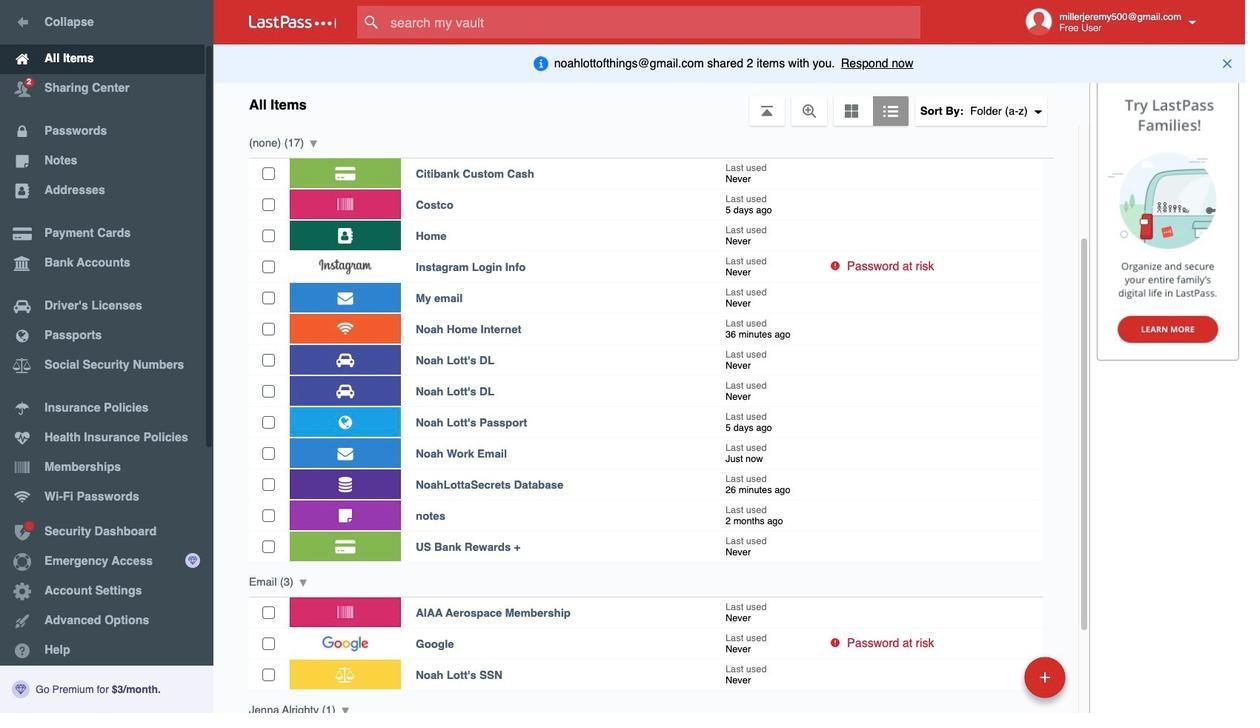 Task type: locate. For each thing, give the bounding box(es) containing it.
new item navigation
[[922, 653, 1075, 714]]

new item element
[[922, 657, 1071, 699]]

Search search field
[[357, 6, 949, 39]]

lastpass image
[[249, 16, 336, 29]]



Task type: describe. For each thing, give the bounding box(es) containing it.
vault options navigation
[[213, 82, 1089, 126]]

main navigation navigation
[[0, 0, 213, 714]]

search my vault text field
[[357, 6, 949, 39]]



Task type: vqa. For each thing, say whether or not it's contained in the screenshot.
Vault Options navigation
yes



